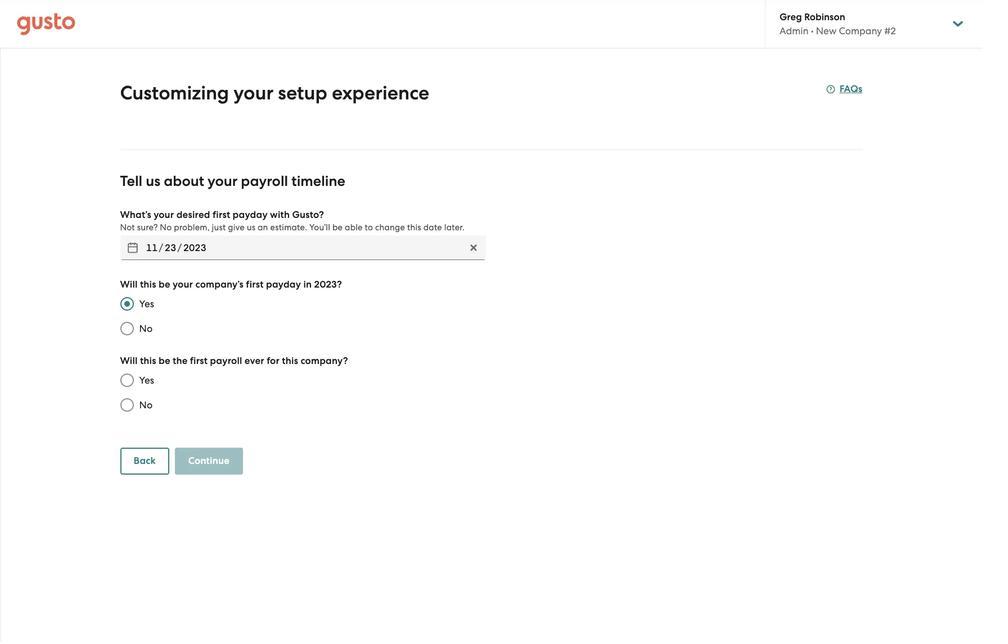 Task type: locate. For each thing, give the bounding box(es) containing it.
0 vertical spatial no radio
[[114, 317, 139, 341]]

payroll
[[241, 173, 288, 190], [210, 355, 242, 367]]

no
[[160, 223, 172, 233], [139, 323, 153, 335], [139, 400, 153, 411]]

yes for your
[[139, 299, 154, 310]]

1 horizontal spatial /
[[177, 242, 182, 254]]

1 vertical spatial first
[[246, 279, 264, 291]]

customizing your setup experience
[[120, 82, 429, 105]]

0 vertical spatial be
[[332, 223, 343, 233]]

be left able
[[332, 223, 343, 233]]

us inside what's your desired first payday with gusto? not sure? no problem, just give us an estimate. you'll be able to change this date later.
[[247, 223, 255, 233]]

what's
[[120, 209, 151, 221]]

date
[[423, 223, 442, 233]]

customizing
[[120, 82, 229, 105]]

1 vertical spatial no
[[139, 323, 153, 335]]

no for your
[[139, 323, 153, 335]]

sure?
[[137, 223, 158, 233]]

1 vertical spatial us
[[247, 223, 255, 233]]

0 vertical spatial payroll
[[241, 173, 288, 190]]

1 / from the left
[[159, 242, 163, 254]]

payroll up with
[[241, 173, 288, 190]]

No radio
[[114, 317, 139, 341], [114, 393, 139, 418]]

setup
[[278, 82, 327, 105]]

2 vertical spatial no
[[139, 400, 153, 411]]

to
[[365, 223, 373, 233]]

2 yes from the top
[[139, 375, 154, 386]]

your up sure?
[[154, 209, 174, 221]]

0 vertical spatial yes radio
[[114, 292, 139, 317]]

0 horizontal spatial /
[[159, 242, 163, 254]]

an
[[258, 223, 268, 233]]

0 horizontal spatial first
[[190, 355, 208, 367]]

1 yes radio from the top
[[114, 292, 139, 317]]

be for will this be the first payroll ever for this company?
[[159, 355, 170, 367]]

this left date
[[407, 223, 421, 233]]

experience
[[332, 82, 429, 105]]

your
[[234, 82, 273, 105], [208, 173, 238, 190], [154, 209, 174, 221], [173, 279, 193, 291]]

1 vertical spatial yes
[[139, 375, 154, 386]]

this
[[407, 223, 421, 233], [140, 279, 156, 291], [140, 355, 156, 367], [282, 355, 298, 367]]

you'll
[[309, 223, 330, 233]]

tell
[[120, 173, 142, 190]]

2 vertical spatial be
[[159, 355, 170, 367]]

this inside what's your desired first payday with gusto? not sure? no problem, just give us an estimate. you'll be able to change this date later.
[[407, 223, 421, 233]]

0 vertical spatial yes
[[139, 299, 154, 310]]

the
[[173, 355, 188, 367]]

us left an
[[247, 223, 255, 233]]

2 will from the top
[[120, 355, 138, 367]]

in
[[303, 279, 312, 291]]

be down day (dd) field
[[159, 279, 170, 291]]

1 vertical spatial will
[[120, 355, 138, 367]]

Yes radio
[[114, 292, 139, 317], [114, 368, 139, 393]]

your inside what's your desired first payday with gusto? not sure? no problem, just give us an estimate. you'll be able to change this date later.
[[154, 209, 174, 221]]

0 horizontal spatial us
[[146, 173, 160, 190]]

2023?
[[314, 279, 342, 291]]

0 vertical spatial will
[[120, 279, 138, 291]]

1 vertical spatial no radio
[[114, 393, 139, 418]]

payday left in
[[266, 279, 301, 291]]

1 will from the top
[[120, 279, 138, 291]]

2 / from the left
[[177, 242, 182, 254]]

be inside what's your desired first payday with gusto? not sure? no problem, just give us an estimate. you'll be able to change this date later.
[[332, 223, 343, 233]]

tell us about your payroll timeline
[[120, 173, 345, 190]]

1 horizontal spatial first
[[213, 209, 230, 221]]

Month (mm) field
[[145, 239, 159, 257]]

be left the at the bottom left
[[159, 355, 170, 367]]

first up the just
[[213, 209, 230, 221]]

1 no radio from the top
[[114, 317, 139, 341]]

give
[[228, 223, 245, 233]]

first
[[213, 209, 230, 221], [246, 279, 264, 291], [190, 355, 208, 367]]

2 no radio from the top
[[114, 393, 139, 418]]

yes
[[139, 299, 154, 310], [139, 375, 154, 386]]

1 horizontal spatial us
[[247, 223, 255, 233]]

0 vertical spatial payday
[[233, 209, 268, 221]]

this right for
[[282, 355, 298, 367]]

payday up an
[[233, 209, 268, 221]]

/ left year (yyyy) field
[[159, 242, 163, 254]]

this left the at the bottom left
[[140, 355, 156, 367]]

desired
[[176, 209, 210, 221]]

no radio for will this be the first payroll ever for this company?
[[114, 393, 139, 418]]

will this be your company's first payday in 2023?
[[120, 279, 342, 291]]

yes radio for will this be your company's first payday in 2023?
[[114, 292, 139, 317]]

1 yes from the top
[[139, 299, 154, 310]]

0 vertical spatial first
[[213, 209, 230, 221]]

greg robinson admin • new company #2
[[780, 11, 896, 37]]

2 yes radio from the top
[[114, 368, 139, 393]]

back
[[134, 456, 156, 467]]

will
[[120, 279, 138, 291], [120, 355, 138, 367]]

will for will this be the first payroll ever for this company?
[[120, 355, 138, 367]]

timeline
[[291, 173, 345, 190]]

us right tell
[[146, 173, 160, 190]]

payday
[[233, 209, 268, 221], [266, 279, 301, 291]]

change
[[375, 223, 405, 233]]

1 vertical spatial yes radio
[[114, 368, 139, 393]]

be
[[332, 223, 343, 233], [159, 279, 170, 291], [159, 355, 170, 367]]

for
[[267, 355, 280, 367]]

Year (yyyy) field
[[182, 239, 208, 257]]

/ down the problem,
[[177, 242, 182, 254]]

2 horizontal spatial first
[[246, 279, 264, 291]]

1 vertical spatial be
[[159, 279, 170, 291]]

with
[[270, 209, 290, 221]]

/
[[159, 242, 163, 254], [177, 242, 182, 254]]

about
[[164, 173, 204, 190]]

ever
[[245, 355, 264, 367]]

payroll left ever
[[210, 355, 242, 367]]

0 vertical spatial no
[[160, 223, 172, 233]]

faqs button
[[826, 83, 863, 96]]

first right company's
[[246, 279, 264, 291]]

no inside what's your desired first payday with gusto? not sure? no problem, just give us an estimate. you'll be able to change this date later.
[[160, 223, 172, 233]]

us
[[146, 173, 160, 190], [247, 223, 255, 233]]

Day (dd) field
[[163, 239, 177, 257]]

first right the at the bottom left
[[190, 355, 208, 367]]



Task type: vqa. For each thing, say whether or not it's contained in the screenshot.
Day (dd) field
yes



Task type: describe. For each thing, give the bounding box(es) containing it.
able
[[345, 223, 363, 233]]

company?
[[301, 355, 348, 367]]

this down month (mm) field
[[140, 279, 156, 291]]

first inside what's your desired first payday with gusto? not sure? no problem, just give us an estimate. you'll be able to change this date later.
[[213, 209, 230, 221]]

0 vertical spatial us
[[146, 173, 160, 190]]

no for the
[[139, 400, 153, 411]]

gusto?
[[292, 209, 324, 221]]

company
[[839, 25, 882, 37]]

your left company's
[[173, 279, 193, 291]]

be for will this be your company's first payday in 2023?
[[159, 279, 170, 291]]

not
[[120, 223, 135, 233]]

home image
[[17, 13, 75, 35]]

2 vertical spatial first
[[190, 355, 208, 367]]

your right about
[[208, 173, 238, 190]]

admin
[[780, 25, 809, 37]]

problem,
[[174, 223, 210, 233]]

1 vertical spatial payday
[[266, 279, 301, 291]]

what's your desired first payday with gusto? not sure? no problem, just give us an estimate. you'll be able to change this date later.
[[120, 209, 465, 233]]

•
[[811, 25, 814, 37]]

faqs
[[840, 83, 863, 95]]

company's
[[195, 279, 244, 291]]

just
[[212, 223, 226, 233]]

yes radio for will this be the first payroll ever for this company?
[[114, 368, 139, 393]]

1 vertical spatial payroll
[[210, 355, 242, 367]]

later.
[[444, 223, 465, 233]]

will this be the first payroll ever for this company?
[[120, 355, 348, 367]]

estimate.
[[270, 223, 307, 233]]

#2
[[884, 25, 896, 37]]

new
[[816, 25, 837, 37]]

no radio for will this be your company's first payday in 2023?
[[114, 317, 139, 341]]

your left setup
[[234, 82, 273, 105]]

back button
[[120, 448, 169, 475]]

greg
[[780, 11, 802, 23]]

will for will this be your company's first payday in 2023?
[[120, 279, 138, 291]]

payday inside what's your desired first payday with gusto? not sure? no problem, just give us an estimate. you'll be able to change this date later.
[[233, 209, 268, 221]]

robinson
[[804, 11, 845, 23]]

yes for the
[[139, 375, 154, 386]]



